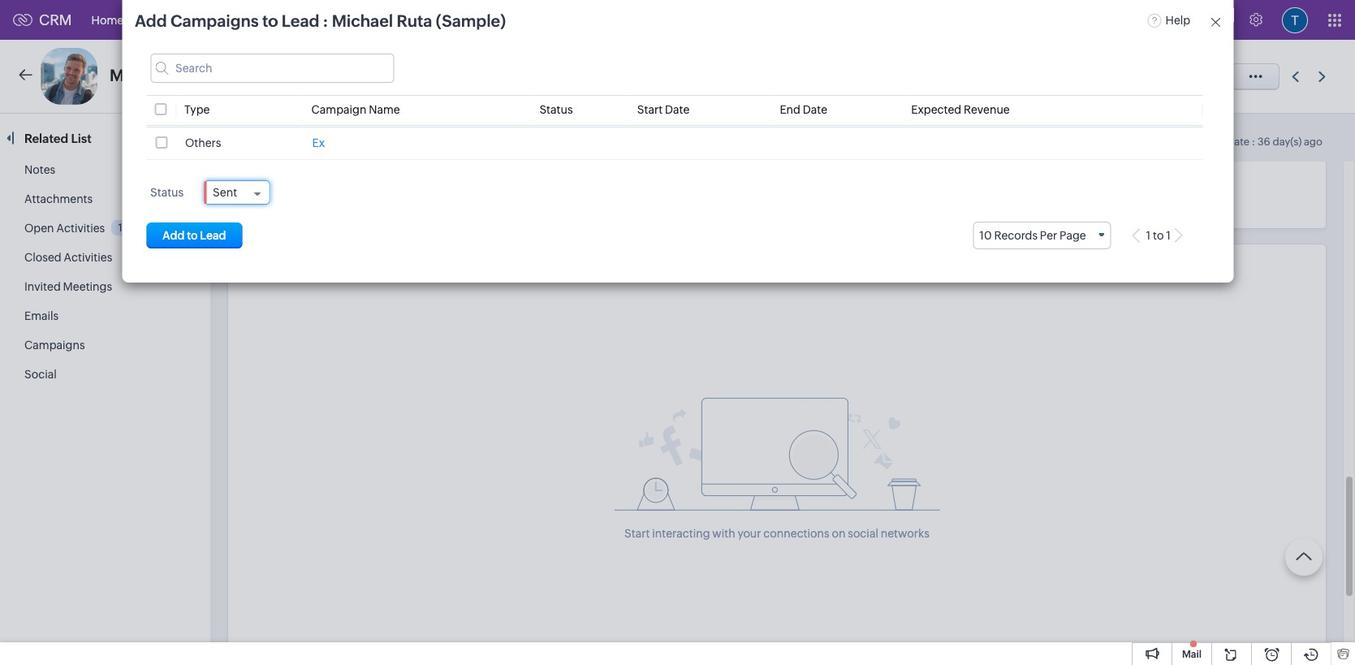 Task type: describe. For each thing, give the bounding box(es) containing it.
your
[[738, 527, 761, 540]]

deals
[[358, 13, 387, 26]]

deals link
[[345, 0, 399, 39]]

page
[[1060, 229, 1086, 242]]

interacting
[[652, 527, 710, 540]]

mr. michael ruta (sample) - buckley miller & wright
[[110, 66, 454, 84]]

1 vertical spatial :
[[1252, 136, 1256, 148]]

connections
[[764, 527, 830, 540]]

day(s)
[[1273, 136, 1302, 148]]

next record image
[[1319, 71, 1329, 82]]

0 vertical spatial meetings
[[467, 13, 516, 26]]

1 vertical spatial ruta
[[204, 66, 239, 84]]

type
[[184, 103, 210, 116]]

related list
[[24, 132, 94, 145]]

help
[[1166, 13, 1191, 26]]

help link
[[1148, 13, 1191, 26]]

mr.
[[110, 66, 135, 84]]

0 horizontal spatial social
[[24, 368, 57, 381]]

0 vertical spatial (sample)
[[436, 11, 506, 30]]

10 Records Per Page field
[[973, 222, 1112, 249]]

lead
[[282, 11, 319, 30]]

invited
[[24, 280, 61, 293]]

-
[[317, 70, 321, 84]]

start date
[[637, 103, 690, 116]]

10 records
[[980, 229, 1038, 242]]

notes
[[24, 163, 55, 176]]

last update : 36 day(s) ago
[[1192, 136, 1323, 148]]

revenue
[[964, 103, 1010, 116]]

attachments
[[24, 192, 93, 205]]

tasks
[[412, 13, 441, 26]]

leads
[[150, 13, 181, 26]]

leads link
[[137, 0, 194, 39]]

open activities
[[24, 222, 105, 235]]

campaigns link
[[24, 339, 85, 352]]

campaign name link
[[311, 103, 400, 116]]

crm
[[39, 11, 72, 28]]

calendar image
[[1183, 13, 1197, 26]]

closed activities
[[24, 251, 112, 264]]

closed
[[24, 251, 61, 264]]

1 for 1 to 1
[[1146, 229, 1151, 242]]

expected revenue link
[[911, 103, 1010, 116]]

home
[[91, 13, 124, 26]]

end date link
[[780, 103, 828, 116]]

no records found
[[244, 178, 336, 191]]

notes link
[[24, 163, 55, 176]]

contacts link
[[194, 0, 268, 39]]

search element
[[1140, 0, 1174, 40]]

found
[[304, 178, 336, 191]]

Sent field
[[205, 181, 269, 204]]

10 records per page
[[980, 229, 1086, 242]]

start for start interacting with your connections on social networks
[[625, 527, 650, 540]]

list
[[71, 132, 92, 145]]

1 for 1
[[118, 222, 123, 234]]

buckley
[[323, 70, 368, 84]]

accounts link
[[268, 0, 345, 39]]

add
[[135, 11, 167, 30]]

0 vertical spatial ruta
[[397, 11, 432, 30]]

on
[[832, 527, 846, 540]]

expected revenue
[[911, 103, 1010, 116]]

start for start date
[[637, 103, 663, 116]]

&
[[404, 70, 413, 84]]

status link
[[540, 103, 573, 116]]

update
[[1214, 136, 1250, 148]]

closed activities link
[[24, 251, 112, 264]]



Task type: locate. For each thing, give the bounding box(es) containing it.
start
[[637, 103, 663, 116], [625, 527, 650, 540]]

invited meetings
[[24, 280, 112, 293]]

0 horizontal spatial to
[[262, 11, 278, 30]]

(sample) left -
[[243, 66, 313, 84]]

end
[[780, 103, 801, 116]]

0 vertical spatial status
[[540, 103, 573, 116]]

1 horizontal spatial campaigns
[[170, 11, 259, 30]]

ruta up type
[[204, 66, 239, 84]]

michael right accounts at the top of the page
[[332, 11, 393, 30]]

social link
[[24, 368, 57, 381]]

(sample)
[[436, 11, 506, 30], [243, 66, 313, 84]]

tasks link
[[399, 0, 454, 39]]

social down sent "field"
[[244, 252, 280, 265]]

0 horizontal spatial ruta
[[204, 66, 239, 84]]

1 vertical spatial campaigns
[[24, 339, 85, 352]]

status
[[540, 103, 573, 116], [150, 186, 184, 199]]

meetings right the tasks at top left
[[467, 13, 516, 26]]

0 vertical spatial campaigns
[[170, 11, 259, 30]]

contacts
[[207, 13, 255, 26]]

campaign name
[[311, 103, 400, 116]]

networks
[[881, 527, 930, 540]]

: left 36
[[1252, 136, 1256, 148]]

start interacting with your connections on social networks
[[625, 527, 930, 540]]

wright
[[415, 70, 454, 84]]

1 date from the left
[[665, 103, 690, 116]]

activities for closed activities
[[64, 251, 112, 264]]

1 horizontal spatial to
[[1153, 229, 1164, 242]]

previous record image
[[1292, 71, 1299, 82]]

attachments link
[[24, 192, 93, 205]]

ex
[[312, 136, 325, 149]]

0 vertical spatial :
[[323, 11, 328, 30]]

invited meetings link
[[24, 280, 112, 293]]

1 vertical spatial (sample)
[[243, 66, 313, 84]]

ago
[[1304, 136, 1323, 148]]

:
[[323, 11, 328, 30], [1252, 136, 1256, 148]]

0 vertical spatial social
[[244, 252, 280, 265]]

emails
[[24, 309, 59, 322]]

no
[[244, 178, 260, 191]]

mail
[[1182, 649, 1202, 660]]

1 vertical spatial social
[[24, 368, 57, 381]]

meetings link
[[454, 0, 529, 39]]

1 horizontal spatial (sample)
[[436, 11, 506, 30]]

(sample) up wright
[[436, 11, 506, 30]]

type link
[[184, 103, 210, 116]]

social down campaigns link
[[24, 368, 57, 381]]

date for end date
[[803, 103, 828, 116]]

add campaigns to lead  :  michael ruta (sample)
[[135, 11, 506, 30]]

0 horizontal spatial michael
[[139, 66, 200, 84]]

0 horizontal spatial meetings
[[63, 280, 112, 293]]

emails link
[[24, 309, 59, 322]]

1 vertical spatial to
[[1153, 229, 1164, 242]]

michael
[[332, 11, 393, 30], [139, 66, 200, 84]]

1 horizontal spatial meetings
[[467, 13, 516, 26]]

name
[[369, 103, 400, 116]]

date
[[665, 103, 690, 116], [803, 103, 828, 116]]

meetings
[[467, 13, 516, 26], [63, 280, 112, 293]]

campaigns right add
[[170, 11, 259, 30]]

1 to 1
[[1146, 229, 1171, 242]]

campaigns down emails at the top
[[24, 339, 85, 352]]

0 horizontal spatial date
[[665, 103, 690, 116]]

home link
[[78, 0, 137, 39]]

2 date from the left
[[803, 103, 828, 116]]

0 vertical spatial activities
[[56, 222, 105, 235]]

social
[[848, 527, 879, 540]]

ruta
[[397, 11, 432, 30], [204, 66, 239, 84]]

1 vertical spatial michael
[[139, 66, 200, 84]]

search image
[[1150, 13, 1164, 27]]

campaigns
[[170, 11, 259, 30], [24, 339, 85, 352]]

1 horizontal spatial michael
[[332, 11, 393, 30]]

sent
[[213, 186, 237, 199]]

activities up invited meetings link on the left top
[[64, 251, 112, 264]]

activities
[[56, 222, 105, 235], [64, 251, 112, 264]]

with
[[713, 527, 735, 540]]

others
[[185, 136, 221, 149]]

to
[[262, 11, 278, 30], [1153, 229, 1164, 242]]

1 horizontal spatial date
[[803, 103, 828, 116]]

open activities link
[[24, 222, 105, 235]]

1 vertical spatial start
[[625, 527, 650, 540]]

Search text field
[[150, 54, 394, 83]]

ex link
[[312, 136, 325, 149]]

2 horizontal spatial 1
[[1166, 229, 1171, 242]]

start date link
[[637, 103, 690, 116]]

social
[[244, 252, 280, 265], [24, 368, 57, 381]]

miller
[[370, 70, 402, 84]]

1 vertical spatial status
[[150, 186, 184, 199]]

per
[[1040, 229, 1058, 242]]

related
[[24, 132, 68, 145]]

activities for open activities
[[56, 222, 105, 235]]

crm link
[[13, 11, 72, 28]]

1 horizontal spatial :
[[1252, 136, 1256, 148]]

michael up type link
[[139, 66, 200, 84]]

campaign
[[311, 103, 367, 116]]

accounts
[[281, 13, 332, 26]]

records
[[262, 178, 302, 191]]

1 horizontal spatial 1
[[1146, 229, 1151, 242]]

1 horizontal spatial status
[[540, 103, 573, 116]]

0 horizontal spatial :
[[323, 11, 328, 30]]

0 vertical spatial to
[[262, 11, 278, 30]]

36
[[1258, 136, 1271, 148]]

0 vertical spatial start
[[637, 103, 663, 116]]

1 horizontal spatial ruta
[[397, 11, 432, 30]]

0 horizontal spatial campaigns
[[24, 339, 85, 352]]

0 horizontal spatial (sample)
[[243, 66, 313, 84]]

1 horizontal spatial social
[[244, 252, 280, 265]]

: right lead
[[323, 11, 328, 30]]

0 horizontal spatial status
[[150, 186, 184, 199]]

1
[[118, 222, 123, 234], [1146, 229, 1151, 242], [1166, 229, 1171, 242]]

last
[[1192, 136, 1212, 148]]

0 vertical spatial michael
[[332, 11, 393, 30]]

1 vertical spatial activities
[[64, 251, 112, 264]]

activities up closed activities link
[[56, 222, 105, 235]]

ruta right deals on the top left of the page
[[397, 11, 432, 30]]

0 horizontal spatial 1
[[118, 222, 123, 234]]

date for start date
[[665, 103, 690, 116]]

open
[[24, 222, 54, 235]]

meetings down closed activities
[[63, 280, 112, 293]]

None button
[[146, 223, 242, 249]]

end date
[[780, 103, 828, 116]]

1 vertical spatial meetings
[[63, 280, 112, 293]]

expected
[[911, 103, 962, 116]]



Task type: vqa. For each thing, say whether or not it's contained in the screenshot.
THE CLOSED ACTIVITIES
yes



